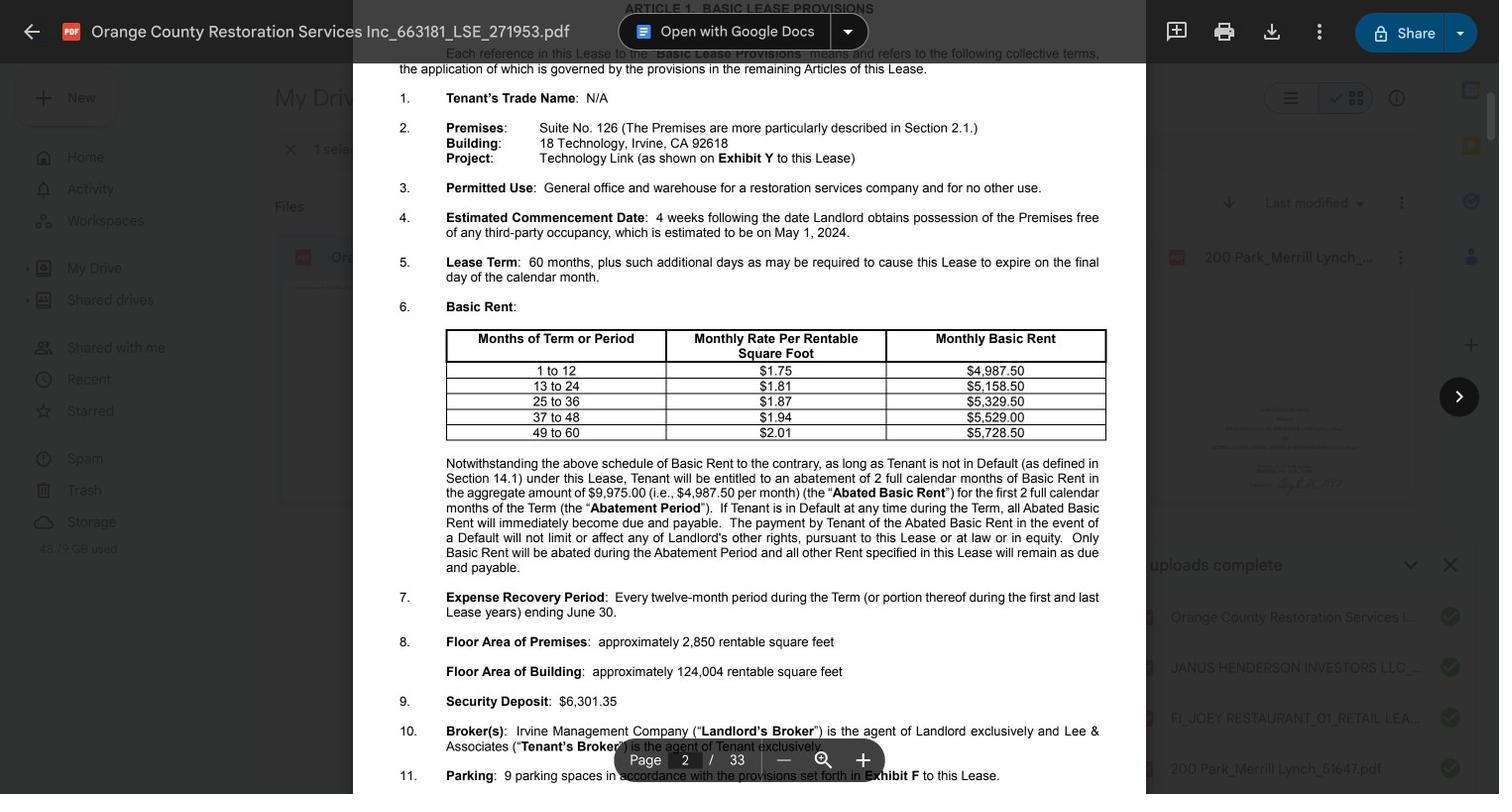 Task type: locate. For each thing, give the bounding box(es) containing it.
0 vertical spatial pdf image
[[1138, 610, 1154, 626]]

0 horizontal spatial janus henderson investors llc_683951_lse_264403 (1).pdf element
[[623, 248, 795, 268]]

region
[[275, 186, 1425, 779]]

fi_joey restaurant_01_retail lease.pdf pdf more info (option + →) cell
[[858, 233, 1133, 527]]

1 vertical spatial pdf image
[[1138, 711, 1154, 727]]

2 pdf image from the top
[[1138, 762, 1154, 778]]

add a comment image
[[1165, 20, 1189, 44]]

3 row from the left
[[858, 233, 1133, 527]]

2 list item from the left
[[409, 78, 612, 118]]

list
[[259, 78, 616, 118]]

0 vertical spatial janus henderson investors llc_683951_lse_264403 (1).pdf element
[[623, 248, 795, 268]]

fi_joey restaurant_01_retail lease.pdf element inside cell
[[914, 248, 1087, 268]]

1 list item from the left
[[259, 78, 409, 118]]

pdf icon image
[[62, 23, 80, 41]]

janus henderson investors llc_683951_lse_264403 (1).pdf element
[[623, 248, 795, 268], [1122, 644, 1424, 683]]

0 vertical spatial orange county restoration services inc_663181_lse_271953.pdf element
[[331, 248, 504, 268]]

close image
[[20, 20, 44, 44]]

spam element
[[67, 446, 235, 472]]

200 park_merrill lynch_51647.pdf element
[[1206, 248, 1378, 268], [1122, 745, 1383, 785]]

download image
[[1261, 20, 1284, 44]]

List radio
[[1265, 82, 1319, 114]]

4 row from the left
[[1149, 233, 1425, 527]]

1 pdf image from the top
[[1138, 610, 1154, 626]]

1 vertical spatial pdf image
[[1138, 762, 1154, 778]]

0 vertical spatial pdf image
[[1138, 661, 1154, 677]]

1 row from the left
[[275, 233, 550, 527]]

pdf image for the right fi_joey restaurant_01_retail lease.pdf element
[[1138, 711, 1154, 727]]

zoom in image
[[852, 749, 876, 773]]

tree
[[16, 142, 238, 539]]

tab list
[[1444, 62, 1500, 739]]

0 vertical spatial 200 park_merrill lynch_51647.pdf element
[[1206, 248, 1378, 268]]

pdf image for janus henderson investors llc_683951_lse_264403 (1).pdf element to the bottom
[[1138, 661, 1154, 677]]

list item
[[259, 78, 409, 118], [409, 78, 612, 118]]

1 vertical spatial janus henderson investors llc_683951_lse_264403 (1).pdf element
[[1122, 644, 1424, 683]]

Page is 2 text field
[[668, 752, 703, 769]]

0 horizontal spatial orange county restoration services inc_663181_lse_271953.pdf element
[[331, 248, 504, 268]]

1 pdf image from the top
[[1138, 661, 1154, 677]]

row
[[275, 233, 550, 527], [566, 233, 842, 527], [858, 233, 1133, 527], [1149, 233, 1425, 527]]

orange county restoration services inc_663181_lse_271953.pdf element
[[331, 248, 504, 268], [1122, 593, 1424, 633]]

2 pdf image from the top
[[1138, 711, 1154, 727]]

search google drive image
[[263, 11, 303, 51]]

None search field
[[254, 7, 970, 55]]

4 uploads complete dialog
[[1119, 539, 1476, 795]]

storage element
[[67, 510, 235, 536]]

0 vertical spatial fi_joey restaurant_01_retail lease.pdf element
[[914, 248, 1087, 268]]

quick sharing actions image
[[1457, 32, 1465, 36]]

1 horizontal spatial janus henderson investors llc_683951_lse_264403 (1).pdf element
[[1122, 644, 1424, 683]]

trashed items element
[[67, 478, 235, 504]]

more actions image
[[1308, 20, 1332, 44]]

1 vertical spatial orange county restoration services inc_663181_lse_271953.pdf element
[[1122, 593, 1424, 633]]

fi_joey restaurant_01_retail lease.pdf element
[[914, 248, 1087, 268], [1122, 694, 1424, 734]]

Grid radio
[[1319, 82, 1374, 114]]

activity element
[[67, 177, 235, 202]]

pdf image
[[1138, 610, 1154, 626], [1138, 762, 1154, 778]]

pdf image
[[1138, 661, 1154, 677], [1138, 711, 1154, 727]]

1 vertical spatial fi_joey restaurant_01_retail lease.pdf element
[[1122, 694, 1424, 734]]

0 horizontal spatial fi_joey restaurant_01_retail lease.pdf element
[[914, 248, 1087, 268]]

navigation
[[16, 142, 238, 557]]

1 horizontal spatial orange county restoration services inc_663181_lse_271953.pdf element
[[1122, 593, 1424, 633]]



Task type: describe. For each thing, give the bounding box(es) containing it.
items shared with me element
[[67, 335, 235, 361]]

orange county restoration services inc_663181_lse_271953.pdf element inside orange county restoration services inc_663181_lse_271953.pdf pdf more info (option + →) cell
[[331, 248, 504, 268]]

1 horizontal spatial fi_joey restaurant_01_retail lease.pdf element
[[1122, 694, 1424, 734]]

zoom out image
[[773, 749, 796, 773]]

orange county restoration services inc_663181_lse_271953.pdf element inside 4 uploads complete dialog
[[1122, 593, 1424, 633]]

2 row from the left
[[566, 233, 842, 527]]

starred items element
[[67, 399, 235, 425]]

orange county restoration services inc_663181_lse_271953.pdf pdf more info (option + →) cell
[[275, 233, 550, 527]]

200 park_merrill lynch_51647.pdf element inside 200 park_merrill lynch_51647.pdf pdf more info (option + →) "cell"
[[1206, 248, 1378, 268]]

200 park_merrill lynch_51647.pdf pdf more info (option + →) cell
[[1149, 233, 1425, 527]]

reverse sort direction image
[[1221, 193, 1239, 211]]

fit to width image
[[812, 749, 836, 773]]

recent items element
[[67, 367, 235, 393]]

page 2 of 33 element
[[614, 739, 763, 783]]

print image
[[1213, 20, 1237, 44]]

share. private to only me. image
[[1373, 25, 1391, 43]]

1 vertical spatial 200 park_merrill lynch_51647.pdf element
[[1122, 745, 1383, 785]]

showing viewer. dialog
[[0, 0, 1500, 795]]

janus henderson investors llc_683951_lse_264403 (1).pdf pdf more info (option + →) cell
[[566, 233, 842, 527]]

home element
[[67, 145, 235, 171]]

4 uploads complete element
[[1137, 556, 1283, 575]]

janus henderson investors llc_683951_lse_264403 (1).pdf element inside "cell"
[[623, 248, 795, 268]]

workspaces element
[[67, 208, 235, 234]]



Task type: vqa. For each thing, say whether or not it's contained in the screenshot.
storage used: 260 kb element
no



